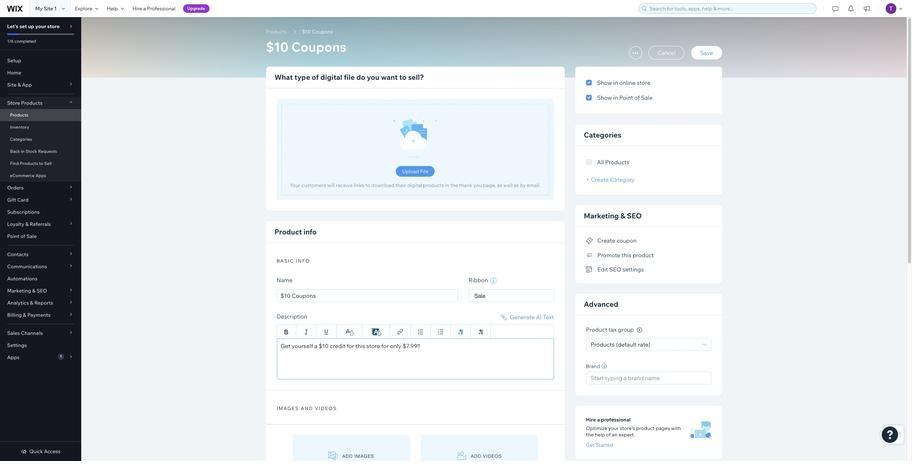 Task type: locate. For each thing, give the bounding box(es) containing it.
0 vertical spatial product
[[633, 251, 654, 259]]

this inside button
[[622, 251, 631, 259]]

apps down settings
[[7, 354, 20, 361]]

2 as from the left
[[514, 182, 519, 188]]

products
[[423, 182, 444, 188]]

to right links
[[365, 182, 370, 188]]

their
[[395, 182, 406, 188]]

1 vertical spatial site
[[7, 82, 16, 88]]

0 horizontal spatial you
[[367, 73, 379, 82]]

$10 inside text field
[[319, 342, 329, 350]]

info right basic
[[296, 258, 310, 264]]

for right credit
[[347, 342, 354, 350]]

marketing & seo up analytics & reports
[[7, 288, 47, 294]]

1 horizontal spatial product
[[586, 326, 607, 333]]

save
[[700, 49, 713, 56]]

generate
[[510, 314, 535, 321]]

seo
[[627, 211, 642, 220], [609, 266, 621, 273], [37, 288, 47, 294]]

in left online
[[613, 79, 618, 86]]

a for hire a professional
[[143, 5, 146, 12]]

2 horizontal spatial to
[[399, 73, 407, 82]]

advanced
[[584, 300, 618, 309]]

2 vertical spatial seo
[[37, 288, 47, 294]]

in inside back in stock requests link
[[21, 149, 25, 154]]

info up basic info
[[304, 227, 317, 236]]

marketing & seo up create coupon button at right
[[584, 211, 642, 220]]

0 vertical spatial digital
[[320, 73, 342, 82]]

yourself
[[292, 342, 313, 350]]

1 vertical spatial the
[[586, 431, 594, 438]]

0 vertical spatial you
[[367, 73, 379, 82]]

subscriptions link
[[0, 206, 81, 218]]

links
[[354, 182, 364, 188]]

1 vertical spatial products link
[[0, 109, 81, 121]]

& right loyalty
[[25, 221, 29, 227]]

categories
[[584, 130, 621, 139], [10, 136, 32, 142]]

0 horizontal spatial to
[[39, 161, 43, 166]]

1 show from the top
[[597, 79, 612, 86]]

show in online store
[[597, 79, 651, 86]]

of right type
[[312, 73, 319, 82]]

only
[[390, 342, 401, 350]]

0 vertical spatial a
[[143, 5, 146, 12]]

point inside the $10 coupons "form"
[[619, 94, 633, 101]]

gift card button
[[0, 194, 81, 206]]

1 horizontal spatial this
[[622, 251, 631, 259]]

1 horizontal spatial products link
[[262, 28, 291, 35]]

what type of digital file do you want to sell?
[[275, 73, 424, 82]]

0 horizontal spatial apps
[[7, 354, 20, 361]]

1 vertical spatial your
[[608, 425, 619, 431]]

1 right the my in the left top of the page
[[54, 5, 57, 12]]

create coupon button
[[586, 236, 637, 246]]

my
[[35, 5, 43, 12]]

sale down show in online store
[[641, 94, 653, 101]]

site
[[44, 5, 53, 12], [7, 82, 16, 88]]

$10
[[302, 29, 311, 35], [266, 39, 288, 55], [319, 342, 329, 350]]

hire inside the $10 coupons "form"
[[586, 417, 596, 423]]

a left professional
[[143, 5, 146, 12]]

1 down 'settings' link
[[60, 354, 62, 359]]

0 horizontal spatial as
[[497, 182, 502, 188]]

my site 1
[[35, 5, 57, 12]]

0 horizontal spatial marketing & seo
[[7, 288, 47, 294]]

setup
[[7, 57, 21, 64]]

1 vertical spatial to
[[39, 161, 43, 166]]

0 horizontal spatial 1
[[54, 5, 57, 12]]

for left only
[[381, 342, 389, 350]]

sale down ribbon
[[474, 293, 485, 299]]

to left 'sell'
[[39, 161, 43, 166]]

1 horizontal spatial point
[[619, 94, 633, 101]]

hire up 'optimize'
[[586, 417, 596, 423]]

$10 coupons form
[[81, 17, 912, 461]]

in right back
[[21, 149, 25, 154]]

upload
[[402, 168, 419, 175]]

2 vertical spatial $10
[[319, 342, 329, 350]]

as left by
[[514, 182, 519, 188]]

0 vertical spatial coupons
[[312, 29, 333, 35]]

products inside find products to sell "link"
[[20, 161, 38, 166]]

0 vertical spatial 1
[[54, 5, 57, 12]]

quick
[[29, 448, 43, 455]]

0 vertical spatial to
[[399, 73, 407, 82]]

point down loyalty
[[7, 233, 19, 239]]

as left 'well'
[[497, 182, 502, 188]]

sidebar element
[[0, 17, 81, 461]]

1 as from the left
[[497, 182, 502, 188]]

1 add from the left
[[342, 453, 353, 459]]

1 horizontal spatial seo
[[609, 266, 621, 273]]

1 vertical spatial $10 coupons
[[266, 39, 347, 55]]

Start typing a brand name field
[[589, 372, 709, 384]]

a up 'optimize'
[[597, 417, 600, 423]]

find products to sell link
[[0, 157, 81, 170]]

1 vertical spatial hire
[[586, 417, 596, 423]]

0 horizontal spatial categories
[[10, 136, 32, 142]]

1 horizontal spatial a
[[314, 342, 317, 350]]

2 add from the left
[[471, 453, 481, 459]]

1 vertical spatial marketing & seo
[[7, 288, 47, 294]]

you right do
[[367, 73, 379, 82]]

well
[[504, 182, 513, 188]]

apps down find products to sell "link"
[[36, 173, 46, 178]]

get yourself a $10 credit for this store for only $7.99!!
[[281, 342, 420, 350]]

get for get yourself a $10 credit for this store for only $7.99!!
[[281, 342, 290, 350]]

2 vertical spatial store
[[366, 342, 380, 350]]

2 for from the left
[[381, 342, 389, 350]]

0 vertical spatial site
[[44, 5, 53, 12]]

settings
[[7, 342, 27, 348]]

marketing inside popup button
[[7, 288, 31, 294]]

site right the my in the left top of the page
[[44, 5, 53, 12]]

help button
[[103, 0, 128, 17]]

& for the "billing & payments" dropdown button
[[23, 312, 26, 318]]

save button
[[691, 46, 722, 60]]

0 horizontal spatial product
[[275, 227, 302, 236]]

product up basic
[[275, 227, 302, 236]]

your inside sidebar element
[[35, 23, 46, 30]]

& for analytics & reports popup button
[[30, 300, 33, 306]]

the inside the optimize your store's product pages with the help of an expert.
[[586, 431, 594, 438]]

point of sale link
[[0, 230, 81, 242]]

product left tax
[[586, 326, 607, 333]]

site & app
[[7, 82, 32, 88]]

create up promote
[[597, 237, 615, 244]]

0 horizontal spatial this
[[355, 342, 365, 350]]

1 horizontal spatial for
[[381, 342, 389, 350]]

0 horizontal spatial add
[[342, 453, 353, 459]]

1 horizontal spatial digital
[[407, 182, 422, 188]]

info
[[304, 227, 317, 236], [296, 258, 310, 264]]

seo up analytics & reports popup button
[[37, 288, 47, 294]]

1 horizontal spatial marketing
[[584, 211, 619, 220]]

in down show in online store
[[613, 94, 618, 101]]

get left yourself
[[281, 342, 290, 350]]

categories up all on the top
[[584, 130, 621, 139]]

0 vertical spatial your
[[35, 23, 46, 30]]

the left thank
[[450, 182, 458, 188]]

0 vertical spatial show
[[597, 79, 612, 86]]

for
[[347, 342, 354, 350], [381, 342, 389, 350]]

digital right their
[[407, 182, 422, 188]]

show left online
[[597, 79, 612, 86]]

add videos
[[471, 453, 502, 459]]

this right credit
[[355, 342, 365, 350]]

to inside "link"
[[39, 161, 43, 166]]

access
[[44, 448, 60, 455]]

show for show in point of sale
[[597, 94, 612, 101]]

0 vertical spatial hire
[[132, 5, 142, 12]]

of inside the optimize your store's product pages with the help of an expert.
[[606, 431, 611, 438]]

get
[[281, 342, 290, 350], [586, 442, 595, 448]]

site down 'home'
[[7, 82, 16, 88]]

1 vertical spatial apps
[[7, 354, 20, 361]]

hire
[[132, 5, 142, 12], [586, 417, 596, 423]]

videos icon image
[[457, 452, 467, 461]]

upload file button
[[396, 166, 435, 177]]

0 horizontal spatial marketing
[[7, 288, 31, 294]]

1 vertical spatial a
[[314, 342, 317, 350]]

2 vertical spatial sale
[[474, 293, 485, 299]]

0 horizontal spatial for
[[347, 342, 354, 350]]

hire a professional
[[132, 5, 176, 12]]

upgrade button
[[183, 4, 209, 13]]

marketing & seo
[[584, 211, 642, 220], [7, 288, 47, 294]]

1 horizontal spatial add
[[471, 453, 481, 459]]

1 horizontal spatial marketing & seo
[[584, 211, 642, 220]]

your right up
[[35, 23, 46, 30]]

1 horizontal spatial 1
[[60, 354, 62, 359]]

& up analytics & reports
[[32, 288, 35, 294]]

referrals
[[30, 221, 51, 227]]

2 vertical spatial a
[[597, 417, 600, 423]]

0 horizontal spatial seo
[[37, 288, 47, 294]]

sell
[[44, 161, 52, 166]]

add for add videos
[[471, 453, 481, 459]]

this inside text field
[[355, 342, 365, 350]]

store right online
[[637, 79, 651, 86]]

1 horizontal spatial you
[[474, 182, 482, 188]]

& for site & app popup button
[[18, 82, 21, 88]]

1 vertical spatial point
[[7, 233, 19, 239]]

marketing
[[584, 211, 619, 220], [7, 288, 31, 294]]

page,
[[483, 182, 496, 188]]

sales
[[7, 330, 20, 336]]

settings
[[623, 266, 644, 273]]

&
[[18, 82, 21, 88], [621, 211, 625, 220], [25, 221, 29, 227], [32, 288, 35, 294], [30, 300, 33, 306], [23, 312, 26, 318]]

do
[[356, 73, 365, 82]]

2 show from the top
[[597, 94, 612, 101]]

to left sell?
[[399, 73, 407, 82]]

ribbon
[[469, 277, 489, 284]]

marketing up analytics
[[7, 288, 31, 294]]

add right videos icon
[[471, 453, 481, 459]]

1 vertical spatial product
[[586, 326, 607, 333]]

1 vertical spatial show
[[597, 94, 612, 101]]

$10 coupons
[[302, 29, 333, 35], [266, 39, 347, 55]]

seo right edit
[[609, 266, 621, 273]]

1 inside sidebar element
[[60, 354, 62, 359]]

0 vertical spatial apps
[[36, 173, 46, 178]]

your inside the optimize your store's product pages with the help of an expert.
[[608, 425, 619, 431]]

1 vertical spatial sale
[[26, 233, 37, 239]]

ai
[[536, 314, 542, 321]]

of down loyalty & referrals
[[20, 233, 25, 239]]

0 vertical spatial create
[[591, 176, 609, 183]]

basic
[[277, 258, 294, 264]]

0 vertical spatial products link
[[262, 28, 291, 35]]

create inside create coupon button
[[597, 237, 615, 244]]

customers
[[302, 182, 326, 188]]

product left pages
[[636, 425, 655, 431]]

1 horizontal spatial $10
[[302, 29, 311, 35]]

1 horizontal spatial the
[[586, 431, 594, 438]]

1 vertical spatial this
[[355, 342, 365, 350]]

1 vertical spatial store
[[637, 79, 651, 86]]

store left only
[[366, 342, 380, 350]]

0 horizontal spatial a
[[143, 5, 146, 12]]

0 vertical spatial sale
[[641, 94, 653, 101]]

your
[[35, 23, 46, 30], [608, 425, 619, 431]]

product tax group
[[586, 326, 635, 333]]

categories down the inventory at the top left of the page
[[10, 136, 32, 142]]

& inside dropdown button
[[23, 312, 26, 318]]

marketing up create coupon button at right
[[584, 211, 619, 220]]

a inside text field
[[314, 342, 317, 350]]

gallery image
[[328, 452, 338, 461]]

by
[[520, 182, 526, 188]]

& up coupon
[[621, 211, 625, 220]]

this
[[622, 251, 631, 259], [355, 342, 365, 350]]

seo up coupon
[[627, 211, 642, 220]]

& inside the $10 coupons "form"
[[621, 211, 625, 220]]

description
[[277, 313, 307, 320]]

1 vertical spatial $10
[[266, 39, 288, 55]]

1 horizontal spatial your
[[608, 425, 619, 431]]

0 vertical spatial $10
[[302, 29, 311, 35]]

create right the +
[[591, 176, 609, 183]]

you left page,
[[474, 182, 482, 188]]

0 horizontal spatial store
[[47, 23, 60, 30]]

home link
[[0, 67, 81, 79]]

product inside the optimize your store's product pages with the help of an expert.
[[636, 425, 655, 431]]

apps
[[36, 173, 46, 178], [7, 354, 20, 361]]

0 vertical spatial seo
[[627, 211, 642, 220]]

promote image
[[586, 252, 593, 258]]

product
[[633, 251, 654, 259], [636, 425, 655, 431]]

find
[[10, 161, 19, 166]]

0 vertical spatial marketing & seo
[[584, 211, 642, 220]]

0 horizontal spatial hire
[[132, 5, 142, 12]]

loyalty & referrals
[[7, 221, 51, 227]]

1 horizontal spatial as
[[514, 182, 519, 188]]

this down coupon
[[622, 251, 631, 259]]

marketing & seo inside popup button
[[7, 288, 47, 294]]

seo settings image
[[586, 266, 593, 273]]

1 vertical spatial coupons
[[291, 39, 347, 55]]

product up settings
[[633, 251, 654, 259]]

point down online
[[619, 94, 633, 101]]

get left started at the right bottom of page
[[586, 442, 595, 448]]

the left help
[[586, 431, 594, 438]]

receive
[[336, 182, 353, 188]]

help
[[595, 431, 605, 438]]

show down show in online store
[[597, 94, 612, 101]]

a right yourself
[[314, 342, 317, 350]]

channels
[[21, 330, 43, 336]]

info for product info
[[304, 227, 317, 236]]

store inside text field
[[366, 342, 380, 350]]

0 horizontal spatial site
[[7, 82, 16, 88]]

store products
[[7, 100, 42, 106]]

site inside popup button
[[7, 82, 16, 88]]

hire right help button
[[132, 5, 142, 12]]

of left an at the right of the page
[[606, 431, 611, 438]]

sale inside point of sale link
[[26, 233, 37, 239]]

0 horizontal spatial sale
[[26, 233, 37, 239]]

2 horizontal spatial $10
[[319, 342, 329, 350]]

1 vertical spatial 1
[[60, 354, 62, 359]]

all
[[597, 159, 604, 166]]

store down "my site 1"
[[47, 23, 60, 30]]

1 horizontal spatial to
[[365, 182, 370, 188]]

2 horizontal spatial a
[[597, 417, 600, 423]]

ecommerce apps link
[[0, 170, 81, 182]]

cancel button
[[649, 46, 685, 60]]

expert.
[[619, 431, 635, 438]]

0 vertical spatial store
[[47, 23, 60, 30]]

0 vertical spatial point
[[619, 94, 633, 101]]

digital left file
[[320, 73, 342, 82]]

sale down loyalty & referrals
[[26, 233, 37, 239]]

2 horizontal spatial store
[[637, 79, 651, 86]]

your down professional
[[608, 425, 619, 431]]

of inside point of sale link
[[20, 233, 25, 239]]

1 horizontal spatial store
[[366, 342, 380, 350]]

started
[[596, 442, 613, 448]]

1 horizontal spatial get
[[586, 442, 595, 448]]

0 horizontal spatial digital
[[320, 73, 342, 82]]

1 vertical spatial you
[[474, 182, 482, 188]]

images
[[277, 406, 299, 411]]

1 horizontal spatial site
[[44, 5, 53, 12]]

get inside text field
[[281, 342, 290, 350]]

& inside popup button
[[32, 288, 35, 294]]

1 vertical spatial get
[[586, 442, 595, 448]]

& left reports
[[30, 300, 33, 306]]

in for online
[[613, 79, 618, 86]]

marketing & seo inside the $10 coupons "form"
[[584, 211, 642, 220]]

1 vertical spatial info
[[296, 258, 310, 264]]

0 horizontal spatial point
[[7, 233, 19, 239]]

professional
[[147, 5, 176, 12]]

sales channels
[[7, 330, 43, 336]]

credit
[[330, 342, 345, 350]]

& left app
[[18, 82, 21, 88]]

info tooltip image
[[637, 327, 642, 333]]

hire for hire a professional
[[132, 5, 142, 12]]

promote coupon image
[[586, 238, 593, 244]]

add right gallery icon
[[342, 453, 353, 459]]

1 vertical spatial product
[[636, 425, 655, 431]]

1 horizontal spatial categories
[[584, 130, 621, 139]]

& right billing
[[23, 312, 26, 318]]

contacts
[[7, 251, 29, 258]]



Task type: vqa. For each thing, say whether or not it's contained in the screenshot.
there
no



Task type: describe. For each thing, give the bounding box(es) containing it.
help
[[107, 5, 118, 12]]

edit seo settings button
[[586, 264, 644, 274]]

text
[[543, 314, 554, 321]]

upload file
[[402, 168, 428, 175]]

1 vertical spatial digital
[[407, 182, 422, 188]]

quick access
[[29, 448, 60, 455]]

+ create category
[[586, 176, 635, 183]]

& for the marketing & seo popup button
[[32, 288, 35, 294]]

products inside the store products dropdown button
[[21, 100, 42, 106]]

a for hire a professional
[[597, 417, 600, 423]]

store inside sidebar element
[[47, 23, 60, 30]]

false text field
[[277, 339, 554, 380]]

with
[[671, 425, 681, 431]]

store's
[[620, 425, 635, 431]]

point inside sidebar element
[[7, 233, 19, 239]]

in for stock
[[21, 149, 25, 154]]

Search for tools, apps, help & more... field
[[647, 4, 814, 14]]

get started link
[[586, 442, 613, 448]]

billing & payments
[[7, 312, 51, 318]]

inventory link
[[0, 121, 81, 133]]

your
[[290, 182, 300, 188]]

gift
[[7, 197, 16, 203]]

of down online
[[634, 94, 640, 101]]

file
[[344, 73, 355, 82]]

2 horizontal spatial sale
[[641, 94, 653, 101]]

1/6
[[7, 38, 14, 44]]

email.
[[527, 182, 541, 188]]

loyalty
[[7, 221, 24, 227]]

your customers will receive links to download their digital products in the thank you page, as well as by email.
[[290, 182, 541, 188]]

let's set up your store
[[7, 23, 60, 30]]

1 horizontal spatial apps
[[36, 173, 46, 178]]

product for product info
[[275, 227, 302, 236]]

edit
[[597, 266, 608, 273]]

ecommerce
[[10, 173, 35, 178]]

store products button
[[0, 97, 81, 109]]

type
[[294, 73, 310, 82]]

back
[[10, 149, 20, 154]]

explore
[[75, 5, 92, 12]]

set
[[19, 23, 27, 30]]

an
[[612, 431, 618, 438]]

categories inside the $10 coupons "form"
[[584, 130, 621, 139]]

videos
[[315, 406, 337, 411]]

analytics & reports button
[[0, 297, 81, 309]]

rate)
[[638, 341, 650, 348]]

category
[[610, 176, 635, 183]]

cancel
[[658, 49, 676, 56]]

1 for from the left
[[347, 342, 354, 350]]

generate ai text
[[510, 314, 554, 321]]

pages
[[656, 425, 670, 431]]

edit seo settings
[[597, 266, 644, 273]]

communications
[[7, 263, 47, 270]]

file
[[420, 168, 428, 175]]

seo inside edit seo settings button
[[609, 266, 621, 273]]

will
[[327, 182, 335, 188]]

marketing & seo button
[[0, 285, 81, 297]]

add for add images
[[342, 453, 353, 459]]

categories inside sidebar element
[[10, 136, 32, 142]]

contacts button
[[0, 248, 81, 260]]

brand
[[586, 363, 600, 369]]

inventory
[[10, 124, 29, 130]]

product info
[[275, 227, 317, 236]]

automations
[[7, 275, 37, 282]]

0 vertical spatial $10 coupons
[[302, 29, 333, 35]]

professional
[[601, 417, 631, 423]]

all products
[[597, 159, 629, 166]]

name
[[277, 277, 293, 284]]

online
[[619, 79, 636, 86]]

2 horizontal spatial seo
[[627, 211, 642, 220]]

in for point
[[613, 94, 618, 101]]

thank
[[459, 182, 472, 188]]

group
[[618, 326, 634, 333]]

images
[[355, 453, 374, 459]]

show for show in online store
[[597, 79, 612, 86]]

1/6 completed
[[7, 38, 36, 44]]

analytics & reports
[[7, 300, 53, 306]]

back in stock requests
[[10, 149, 57, 154]]

up
[[28, 23, 34, 30]]

products link inside the $10 coupons "form"
[[262, 28, 291, 35]]

want
[[381, 73, 398, 82]]

marketing inside the $10 coupons "form"
[[584, 211, 619, 220]]

gift card
[[7, 197, 29, 203]]

get for get started
[[586, 442, 595, 448]]

0 vertical spatial the
[[450, 182, 458, 188]]

$7.99!!
[[403, 342, 420, 350]]

info for basic info
[[296, 258, 310, 264]]

Add a product name text field
[[277, 289, 458, 302]]

sell?
[[408, 73, 424, 82]]

find products to sell
[[10, 161, 52, 166]]

images and videos
[[277, 406, 337, 411]]

requests
[[38, 149, 57, 154]]

sales channels button
[[0, 327, 81, 339]]

what
[[275, 73, 293, 82]]

home
[[7, 69, 21, 76]]

seo inside the marketing & seo popup button
[[37, 288, 47, 294]]

product inside the promote this product button
[[633, 251, 654, 259]]

orders button
[[0, 182, 81, 194]]

0 horizontal spatial products link
[[0, 109, 81, 121]]

promote this product button
[[586, 250, 654, 260]]

1 horizontal spatial sale
[[474, 293, 485, 299]]

settings link
[[0, 339, 81, 351]]

quick access button
[[21, 448, 60, 455]]

subscriptions
[[7, 209, 40, 215]]

payments
[[27, 312, 51, 318]]

(default
[[616, 341, 637, 348]]

generate ai text button
[[499, 313, 554, 321]]

hire for hire a professional
[[586, 417, 596, 423]]

in right products
[[445, 182, 449, 188]]

product for product tax group
[[586, 326, 607, 333]]

& for the loyalty & referrals popup button
[[25, 221, 29, 227]]

+ create category button
[[586, 176, 635, 183]]

point of sale
[[7, 233, 37, 239]]



